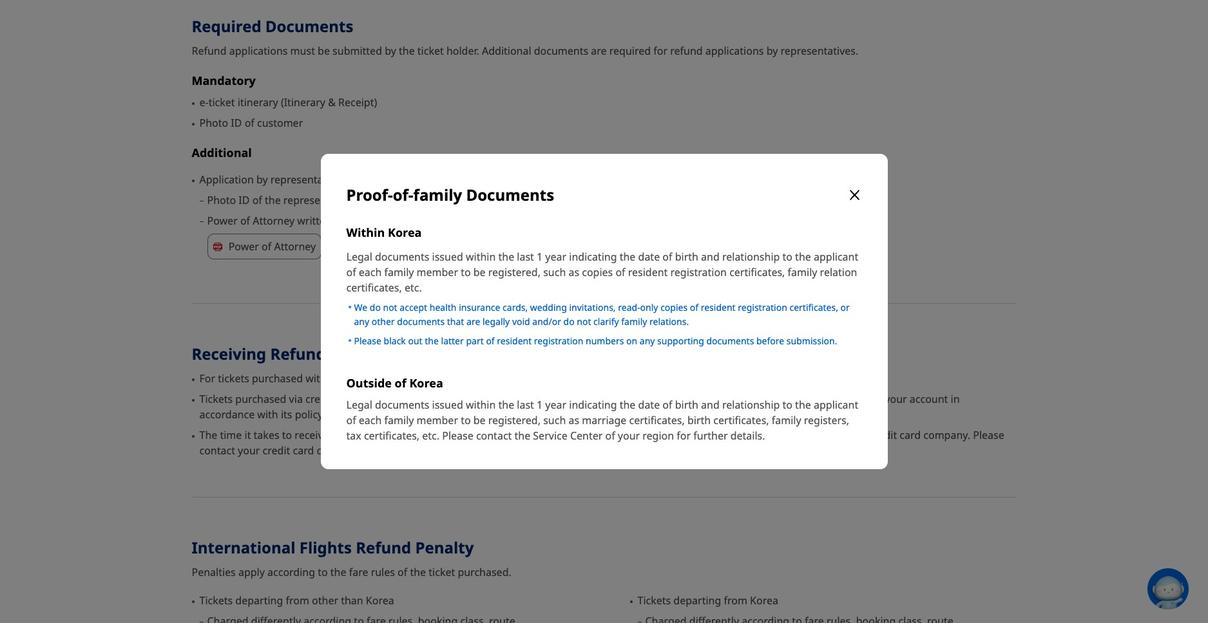 Task type: describe. For each thing, give the bounding box(es) containing it.
passenger
[[367, 214, 418, 228]]

birth for birth
[[675, 398, 698, 413]]

1 horizontal spatial do
[[563, 316, 574, 328]]

application by representative
[[199, 173, 341, 187]]

latter
[[441, 335, 464, 347]]

1 horizontal spatial amount
[[547, 393, 586, 407]]

other inside we do not accept health insurance cards, wedding invitations, read-only copies of resident registration certificates, or any other documents that are legally void and/or do not clarify family relations.
[[372, 316, 395, 328]]

from for other
[[286, 594, 309, 608]]

receiving refunds
[[192, 344, 333, 365]]

of- inside button
[[681, 240, 694, 254]]

contact inside for tickets purchased with cash, the refund amount is deposited into the ticket holder's bank account. tickets purchased via credit card are not refundable in cash. the refund amount is sent to the credit card company for subsequent transfer to your account in accordance with its policy. the time it takes to receive refunds for tickets purchased via credit card varies by credit card transaction date and processing period of the credit card company. please contact your credit card company two to five business days after the refund is approved.
[[199, 444, 235, 458]]

by right submitted on the top left of the page
[[385, 44, 396, 58]]

by right written
[[334, 214, 346, 228]]

part
[[466, 335, 484, 347]]

itinerary
[[238, 95, 278, 110]]

etc. for legal documents issued within the last 1 year indicating the date of birth and relationship to the applicant of each family member to be registered, such as marriage certificates, birth certificates, family registers, tax certificates, etc. please contact the service center of your region for further details.
[[422, 429, 439, 443]]

into
[[512, 372, 531, 386]]

proof-of-family documents button
[[645, 234, 787, 260]]

refund down service
[[532, 444, 564, 458]]

power of attorney link
[[207, 234, 322, 260]]

1 applications from the left
[[229, 44, 288, 58]]

proof- inside document
[[346, 184, 393, 205]]

on
[[626, 335, 637, 347]]

attorney for power of attorney written by the passenger
[[253, 214, 294, 228]]

transfer
[[831, 393, 869, 407]]

1 vertical spatial other
[[312, 594, 338, 608]]

penalty
[[415, 538, 474, 559]]

chat link
[[1147, 569, 1208, 610]]

attorney for power of attorney
[[274, 240, 316, 254]]

1 vertical spatial id
[[239, 193, 250, 208]]

deposited
[[461, 372, 510, 386]]

please inside legal documents issued within the last 1 year indicating the date of birth and relationship to the applicant of each family member to be registered, such as marriage certificates, birth certificates, family registers, tax certificates, etc. please contact the service center of your region for further details.
[[442, 429, 473, 443]]

credit down account.
[[653, 393, 681, 407]]

card left varies
[[523, 429, 544, 443]]

or
[[841, 301, 850, 314]]

etc. for legal documents issued within the last 1 year indicating the date of birth and relationship to the applicant of each family member to be registered, such as copies of resident registration certificates, family relation certificates, etc.
[[405, 281, 422, 295]]

marriage
[[582, 414, 626, 428]]

tickets for tickets departing from korea
[[638, 594, 671, 608]]

refund down into on the left of the page
[[512, 393, 545, 407]]

invitations,
[[569, 301, 616, 314]]

further
[[693, 429, 728, 443]]

international flights refund penalty
[[192, 538, 474, 559]]

1 vertical spatial company
[[317, 444, 361, 458]]

black
[[384, 335, 406, 347]]

proof-of-family documents document
[[321, 154, 890, 470]]

wedding
[[530, 301, 567, 314]]

resident inside legal documents issued within the last 1 year indicating the date of birth and relationship to the applicant of each family member to be registered, such as copies of resident registration certificates, family relation certificates, etc.
[[628, 265, 668, 280]]

0 vertical spatial purchased
[[252, 372, 303, 386]]

of inside we do not accept health insurance cards, wedding invitations, read-only copies of resident registration certificates, or any other documents that are legally void and/or do not clarify family relations.
[[690, 301, 698, 314]]

of- inside document
[[393, 184, 413, 205]]

business
[[417, 444, 460, 458]]

according
[[267, 566, 315, 580]]

within for marriage
[[466, 398, 496, 413]]

1 horizontal spatial is
[[567, 444, 574, 458]]

and for certificates,
[[701, 398, 720, 413]]

sent
[[599, 393, 619, 407]]

0 horizontal spatial please
[[354, 335, 381, 347]]

international
[[192, 538, 295, 559]]

application
[[199, 173, 254, 187]]

are for invitations,
[[466, 316, 480, 328]]

holder's
[[582, 372, 620, 386]]

0 vertical spatial company
[[707, 393, 752, 407]]

tickets inside for tickets purchased with cash, the refund amount is deposited into the ticket holder's bank account. tickets purchased via credit card are not refundable in cash. the refund amount is sent to the credit card company for subsequent transfer to your account in accordance with its policy. the time it takes to receive refunds for tickets purchased via credit card varies by credit card transaction date and processing period of the credit card company. please contact your credit card company two to five business days after the refund is approved.
[[199, 393, 233, 407]]

approved.
[[577, 444, 626, 458]]

chat
[[1189, 583, 1208, 596]]

credit down the marriage
[[592, 429, 619, 443]]

and/or
[[532, 316, 561, 328]]

representatives.
[[781, 44, 858, 58]]

1 for copies
[[537, 250, 543, 264]]

1 vertical spatial additional
[[192, 145, 252, 161]]

1 for marriage
[[537, 398, 543, 413]]

ticket inside for tickets purchased with cash, the refund amount is deposited into the ticket holder's bank account. tickets purchased via credit card are not refundable in cash. the refund amount is sent to the credit card company for subsequent transfer to your account in accordance with its policy. the time it takes to receive refunds for tickets purchased via credit card varies by credit card transaction date and processing period of the credit card company. please contact your credit card company two to five business days after the refund is approved.
[[553, 372, 579, 386]]

0 vertical spatial the
[[492, 393, 510, 407]]

rules
[[371, 566, 395, 580]]

of inside for tickets purchased with cash, the refund amount is deposited into the ticket holder's bank account. tickets purchased via credit card are not refundable in cash. the refund amount is sent to the credit card company for subsequent transfer to your account in accordance with its policy. the time it takes to receive refunds for tickets purchased via credit card varies by credit card transaction date and processing period of the credit card company. please contact your credit card company two to five business days after the refund is approved.
[[838, 429, 848, 443]]

void
[[512, 316, 530, 328]]

0 vertical spatial with
[[306, 372, 326, 386]]

card down cash,
[[336, 393, 357, 407]]

we
[[354, 301, 367, 314]]

1 vertical spatial not
[[577, 316, 591, 328]]

submission.
[[787, 335, 837, 347]]

cards,
[[503, 301, 528, 314]]

takes
[[254, 429, 279, 443]]

resident inside we do not accept health insurance cards, wedding invitations, read-only copies of resident registration certificates, or any other documents that are legally void and/or do not clarify family relations.
[[701, 301, 736, 314]]

0 horizontal spatial resident
[[497, 335, 532, 347]]

1 horizontal spatial refund
[[356, 538, 411, 559]]

for inside legal documents issued within the last 1 year indicating the date of birth and relationship to the applicant of each family member to be registered, such as marriage certificates, birth certificates, family registers, tax certificates, etc. please contact the service center of your region for further details.
[[677, 429, 691, 443]]

please black out the latter part of resident registration numbers on any supporting documents before submission.
[[354, 335, 837, 347]]

by inside for tickets purchased with cash, the refund amount is deposited into the ticket holder's bank account. tickets purchased via credit card are not refundable in cash. the refund amount is sent to the credit card company for subsequent transfer to your account in accordance with its policy. the time it takes to receive refunds for tickets purchased via credit card varies by credit card transaction date and processing period of the credit card company. please contact your credit card company two to five business days after the refund is approved.
[[578, 429, 589, 443]]

last for copies
[[517, 250, 534, 264]]

cash,
[[329, 372, 354, 386]]

relationship for family
[[722, 398, 780, 413]]

certificates, up details.
[[713, 414, 769, 428]]

health
[[430, 301, 457, 314]]

credit down takes
[[263, 444, 290, 458]]

0 vertical spatial representative
[[270, 173, 341, 187]]

power of attorney
[[226, 240, 316, 254]]

numbers
[[586, 335, 624, 347]]

credit up after
[[492, 429, 520, 443]]

documents inside we do not accept health insurance cards, wedding invitations, read-only copies of resident registration certificates, or any other documents that are legally void and/or do not clarify family relations.
[[397, 316, 445, 328]]

issued for legal documents issued within the last 1 year indicating the date of birth and relationship to the applicant of each family member to be registered, such as marriage certificates, birth certificates, family registers, tax certificates, etc. please contact the service center of your region for further details.
[[432, 398, 463, 413]]

purchased.
[[458, 566, 511, 580]]

any inside we do not accept health insurance cards, wedding invitations, read-only copies of resident registration certificates, or any other documents that are legally void and/or do not clarify family relations.
[[354, 316, 369, 328]]

legally
[[483, 316, 510, 328]]

we do not accept health insurance cards, wedding invitations, read-only copies of resident registration certificates, or any other documents that are legally void and/or do not clarify family relations.
[[354, 301, 850, 328]]

required
[[192, 16, 261, 37]]

cash.
[[464, 393, 489, 407]]

0 horizontal spatial with
[[257, 408, 278, 422]]

close button
[[840, 181, 890, 209]]

0 horizontal spatial tickets
[[218, 372, 249, 386]]

card down receive
[[293, 444, 314, 458]]

0 horizontal spatial registration
[[534, 335, 583, 347]]

proof-of-family documents inside button
[[651, 240, 782, 254]]

card left company.
[[900, 429, 921, 443]]

2 horizontal spatial is
[[588, 393, 596, 407]]

for up 'two'
[[372, 429, 386, 443]]

varies
[[547, 429, 575, 443]]

credit down 'transfer'
[[869, 429, 897, 443]]

certificates, inside we do not accept health insurance cards, wedding invitations, read-only copies of resident registration certificates, or any other documents that are legally void and/or do not clarify family relations.
[[790, 301, 838, 314]]

copies inside legal documents issued within the last 1 year indicating the date of birth and relationship to the applicant of each family member to be registered, such as copies of resident registration certificates, family relation certificates, etc.
[[582, 265, 613, 280]]

issued for legal documents issued within the last 1 year indicating the date of birth and relationship to the applicant of each family member to be registered, such as copies of resident registration certificates, family relation certificates, etc.
[[432, 250, 463, 264]]

and for registration
[[701, 250, 720, 264]]

mandatory
[[192, 73, 256, 88]]

by up photo id of the representative
[[256, 173, 268, 187]]

refundable
[[397, 393, 450, 407]]

tickets for tickets departing from other than korea
[[199, 594, 233, 608]]

documents inside button
[[726, 240, 782, 254]]

time
[[220, 429, 242, 443]]

close
[[868, 189, 890, 200]]

registered, for copies
[[488, 265, 541, 280]]

fare
[[349, 566, 368, 580]]

your inside legal documents issued within the last 1 year indicating the date of birth and relationship to the applicant of each family member to be registered, such as marriage certificates, birth certificates, family registers, tax certificates, etc. please contact the service center of your region for further details.
[[618, 429, 640, 443]]

1 vertical spatial purchased
[[235, 393, 286, 407]]

proof-of-family documents inside document
[[346, 184, 554, 205]]

out
[[408, 335, 422, 347]]

than
[[341, 594, 363, 608]]

proof- inside button
[[651, 240, 681, 254]]

accordance
[[199, 408, 255, 422]]

1 vertical spatial via
[[476, 429, 490, 443]]

tickets departing from korea
[[638, 594, 778, 608]]

ticket left holder.
[[417, 44, 444, 58]]

certificates, down proof-of-family documents button
[[729, 265, 785, 280]]

written
[[297, 214, 332, 228]]

policy.
[[295, 408, 325, 422]]

holder.
[[446, 44, 479, 58]]

receiving
[[192, 344, 266, 365]]

1 vertical spatial any
[[640, 335, 655, 347]]

two
[[364, 444, 382, 458]]

2 vertical spatial birth
[[687, 414, 711, 428]]

outside of korea
[[346, 376, 443, 391]]

customer
[[257, 116, 303, 130]]

e-ticket itinerary (itinerary & receipt) photo id of customer
[[199, 95, 377, 130]]

relation
[[820, 265, 857, 280]]

refunds
[[270, 344, 333, 365]]

documents inside document
[[466, 184, 554, 205]]

0 vertical spatial your
[[885, 393, 907, 407]]

registered, for marriage
[[488, 414, 541, 428]]

1 vertical spatial the
[[199, 429, 217, 443]]

0 vertical spatial additional
[[482, 44, 531, 58]]

that
[[447, 316, 464, 328]]

only
[[640, 301, 658, 314]]

0 vertical spatial not
[[383, 301, 397, 314]]

refunds
[[332, 429, 369, 443]]



Task type: vqa. For each thing, say whether or not it's contained in the screenshot.
Itinerary type group in the top left of the page
no



Task type: locate. For each thing, give the bounding box(es) containing it.
0 vertical spatial be
[[318, 44, 330, 58]]

representative up photo id of the representative
[[270, 173, 341, 187]]

five
[[397, 444, 415, 458]]

relationship inside legal documents issued within the last 1 year indicating the date of birth and relationship to the applicant of each family member to be registered, such as copies of resident registration certificates, family relation certificates, etc.
[[722, 250, 780, 264]]

details.
[[730, 429, 765, 443]]

legal inside legal documents issued within the last 1 year indicating the date of birth and relationship to the applicant of each family member to be registered, such as marriage certificates, birth certificates, family registers, tax certificates, etc. please contact the service center of your region for further details.
[[346, 398, 372, 413]]

0 horizontal spatial documents
[[265, 16, 353, 37]]

1 vertical spatial issued
[[432, 398, 463, 413]]

contact inside legal documents issued within the last 1 year indicating the date of birth and relationship to the applicant of each family member to be registered, such as marriage certificates, birth certificates, family registers, tax certificates, etc. please contact the service center of your region for further details.
[[476, 429, 512, 443]]

the right cash.
[[492, 393, 510, 407]]

additional
[[482, 44, 531, 58], [192, 145, 252, 161]]

via
[[289, 393, 303, 407], [476, 429, 490, 443]]

accept
[[400, 301, 427, 314]]

2 1 from the top
[[537, 398, 543, 413]]

such for copies
[[543, 265, 566, 280]]

by right varies
[[578, 429, 589, 443]]

2 vertical spatial are
[[359, 393, 375, 407]]

within inside legal documents issued within the last 1 year indicating the date of birth and relationship to the applicant of each family member to be registered, such as marriage certificates, birth certificates, family registers, tax certificates, etc. please contact the service center of your region for further details.
[[466, 398, 496, 413]]

by left representatives. at the right top
[[766, 44, 778, 58]]

registration
[[670, 265, 727, 280], [738, 301, 787, 314], [534, 335, 583, 347]]

date inside legal documents issued within the last 1 year indicating the date of birth and relationship to the applicant of each family member to be registered, such as copies of resident registration certificates, family relation certificates, etc.
[[638, 250, 660, 264]]

indicating up the marriage
[[569, 398, 617, 413]]

0 horizontal spatial the
[[199, 429, 217, 443]]

1 vertical spatial documents
[[466, 184, 554, 205]]

for right required
[[653, 44, 668, 58]]

any
[[354, 316, 369, 328], [640, 335, 655, 347]]

2 horizontal spatial please
[[973, 429, 1004, 443]]

member
[[417, 265, 458, 280], [417, 414, 458, 428]]

registration down proof-of-family documents button
[[670, 265, 727, 280]]

amount up refundable
[[410, 372, 448, 386]]

2 vertical spatial is
[[567, 444, 574, 458]]

of inside e-ticket itinerary (itinerary & receipt) photo id of customer
[[245, 116, 254, 130]]

1 from from the left
[[286, 594, 309, 608]]

ticket down mandatory
[[209, 95, 235, 110]]

refund up refundable
[[375, 372, 408, 386]]

date for certificates,
[[638, 398, 660, 413]]

0 horizontal spatial via
[[289, 393, 303, 407]]

applicant for registers,
[[814, 398, 858, 413]]

resident up supporting
[[701, 301, 736, 314]]

insurance
[[459, 301, 500, 314]]

id down the itinerary
[[231, 116, 242, 130]]

registered, inside legal documents issued within the last 1 year indicating the date of birth and relationship to the applicant of each family member to be registered, such as marriage certificates, birth certificates, family registers, tax certificates, etc. please contact the service center of your region for further details.
[[488, 414, 541, 428]]

documents
[[265, 16, 353, 37], [466, 184, 554, 205], [726, 240, 782, 254]]

1 inside legal documents issued within the last 1 year indicating the date of birth and relationship to the applicant of each family member to be registered, such as copies of resident registration certificates, family relation certificates, etc.
[[537, 250, 543, 264]]

1 vertical spatial registration
[[738, 301, 787, 314]]

power of attorney written by the passenger
[[207, 214, 418, 228]]

card down account.
[[684, 393, 705, 407]]

be right must
[[318, 44, 330, 58]]

etc. up accept
[[405, 281, 422, 295]]

2 issued from the top
[[432, 398, 463, 413]]

be for legal documents issued within the last 1 year indicating the date of birth and relationship to the applicant of each family member to be registered, such as copies of resident registration certificates, family relation certificates, etc.
[[473, 265, 486, 280]]

1 vertical spatial year
[[545, 398, 566, 413]]

1 departing from the left
[[235, 594, 283, 608]]

date down bank
[[638, 398, 660, 413]]

1 vertical spatial each
[[359, 414, 382, 428]]

as for copies
[[569, 265, 579, 280]]

id inside e-ticket itinerary (itinerary & receipt) photo id of customer
[[231, 116, 242, 130]]

supporting
[[657, 335, 704, 347]]

with
[[306, 372, 326, 386], [257, 408, 278, 422]]

1 such from the top
[[543, 265, 566, 280]]

registered, inside legal documents issued within the last 1 year indicating the date of birth and relationship to the applicant of each family member to be registered, such as copies of resident registration certificates, family relation certificates, etc.
[[488, 265, 541, 280]]

0 vertical spatial amount
[[410, 372, 448, 386]]

id down the application
[[239, 193, 250, 208]]

after
[[487, 444, 510, 458]]

such for marriage
[[543, 414, 566, 428]]

1 horizontal spatial proof-
[[651, 240, 681, 254]]

departing for korea
[[674, 594, 721, 608]]

0 horizontal spatial is
[[451, 372, 459, 386]]

0 horizontal spatial amount
[[410, 372, 448, 386]]

1 in from the left
[[453, 393, 462, 407]]

2 as from the top
[[569, 414, 579, 428]]

must
[[290, 44, 315, 58]]

0 vertical spatial via
[[289, 393, 303, 407]]

power down the application
[[207, 214, 238, 228]]

2 legal from the top
[[346, 398, 372, 413]]

photo
[[199, 116, 228, 130], [207, 193, 236, 208]]

2 vertical spatial registration
[[534, 335, 583, 347]]

2 vertical spatial be
[[473, 414, 486, 428]]

indicating inside legal documents issued within the last 1 year indicating the date of birth and relationship to the applicant of each family member to be registered, such as marriage certificates, birth certificates, family registers, tax certificates, etc. please contact the service center of your region for further details.
[[569, 398, 617, 413]]

refund right required
[[670, 44, 703, 58]]

1 year from the top
[[545, 250, 566, 264]]

refund down required
[[192, 44, 227, 58]]

copies up 'invitations,'
[[582, 265, 613, 280]]

2 vertical spatial purchased
[[422, 429, 473, 443]]

1 vertical spatial copies
[[660, 301, 688, 314]]

before
[[756, 335, 784, 347]]

2 applications from the left
[[705, 44, 764, 58]]

certificates, up region at the bottom of page
[[629, 414, 685, 428]]

attorney
[[253, 214, 294, 228], [274, 240, 316, 254]]

0 horizontal spatial refund
[[192, 44, 227, 58]]

center
[[570, 429, 603, 443]]

applicant
[[814, 250, 858, 264], [814, 398, 858, 413]]

copies up relations.
[[660, 301, 688, 314]]

applicant up relation
[[814, 250, 858, 264]]

refund
[[670, 44, 703, 58], [375, 372, 408, 386], [512, 393, 545, 407], [532, 444, 564, 458]]

resident up only
[[628, 265, 668, 280]]

within for copies
[[466, 250, 496, 264]]

1 relationship from the top
[[722, 250, 780, 264]]

0 horizontal spatial copies
[[582, 265, 613, 280]]

1 applicant from the top
[[814, 250, 858, 264]]

subsequent
[[771, 393, 828, 407]]

1 horizontal spatial your
[[618, 429, 640, 443]]

0 vertical spatial copies
[[582, 265, 613, 280]]

each inside legal documents issued within the last 1 year indicating the date of birth and relationship to the applicant of each family member to be registered, such as copies of resident registration certificates, family relation certificates, etc.
[[359, 265, 382, 280]]

indicating inside legal documents issued within the last 1 year indicating the date of birth and relationship to the applicant of each family member to be registered, such as copies of resident registration certificates, family relation certificates, etc.
[[569, 250, 617, 264]]

date
[[638, 250, 660, 264], [638, 398, 660, 413], [703, 429, 725, 443]]

do right we
[[370, 301, 381, 314]]

indicating
[[569, 250, 617, 264], [569, 398, 617, 413]]

period
[[804, 429, 836, 443]]

etc. inside legal documents issued within the last 1 year indicating the date of birth and relationship to the applicant of each family member to be registered, such as copies of resident registration certificates, family relation certificates, etc.
[[405, 281, 422, 295]]

each inside legal documents issued within the last 1 year indicating the date of birth and relationship to the applicant of each family member to be registered, such as marriage certificates, birth certificates, family registers, tax certificates, etc. please contact the service center of your region for further details.
[[359, 414, 382, 428]]

ticket down penalty
[[429, 566, 455, 580]]

and inside legal documents issued within the last 1 year indicating the date of birth and relationship to the applicant of each family member to be registered, such as marriage certificates, birth certificates, family registers, tax certificates, etc. please contact the service center of your region for further details.
[[701, 398, 720, 413]]

are left required
[[591, 44, 607, 58]]

and inside for tickets purchased with cash, the refund amount is deposited into the ticket holder's bank account. tickets purchased via credit card are not refundable in cash. the refund amount is sent to the credit card company for subsequent transfer to your account in accordance with its policy. the time it takes to receive refunds for tickets purchased via credit card varies by credit card transaction date and processing period of the credit card company. please contact your credit card company two to five business days after the refund is approved.
[[728, 429, 746, 443]]

0 vertical spatial registration
[[670, 265, 727, 280]]

0 horizontal spatial applications
[[229, 44, 288, 58]]

0 vertical spatial member
[[417, 265, 458, 280]]

applicant inside legal documents issued within the last 1 year indicating the date of birth and relationship to the applicant of each family member to be registered, such as copies of resident registration certificates, family relation certificates, etc.
[[814, 250, 858, 264]]

relationship inside legal documents issued within the last 1 year indicating the date of birth and relationship to the applicant of each family member to be registered, such as marriage certificates, birth certificates, family registers, tax certificates, etc. please contact the service center of your region for further details.
[[722, 398, 780, 413]]

as inside legal documents issued within the last 1 year indicating the date of birth and relationship to the applicant of each family member to be registered, such as copies of resident registration certificates, family relation certificates, etc.
[[569, 265, 579, 280]]

0 vertical spatial photo
[[199, 116, 228, 130]]

legal for legal documents issued within the last 1 year indicating the date of birth and relationship to the applicant of each family member to be registered, such as marriage certificates, birth certificates, family registers, tax certificates, etc. please contact the service center of your region for further details.
[[346, 398, 372, 413]]

with left cash,
[[306, 372, 326, 386]]

proof- up passenger
[[346, 184, 393, 205]]

as
[[569, 265, 579, 280], [569, 414, 579, 428]]

registered, up after
[[488, 414, 541, 428]]

purchased down receiving refunds in the left of the page
[[252, 372, 303, 386]]

1 vertical spatial of-
[[681, 240, 694, 254]]

within
[[346, 225, 385, 240]]

please left black
[[354, 335, 381, 347]]

your left account
[[885, 393, 907, 407]]

relations.
[[649, 316, 689, 328]]

its
[[281, 408, 292, 422]]

0 vertical spatial applicant
[[814, 250, 858, 264]]

2 relationship from the top
[[722, 398, 780, 413]]

1 vertical spatial photo
[[207, 193, 236, 208]]

member for legal documents issued within the last 1 year indicating the date of birth and relationship to the applicant of each family member to be registered, such as marriage certificates, birth certificates, family registers, tax certificates, etc. please contact the service center of your region for further details.
[[417, 414, 458, 428]]

with left the its
[[257, 408, 278, 422]]

account.
[[649, 372, 691, 386]]

transaction
[[646, 429, 701, 443]]

last for marriage
[[517, 398, 534, 413]]

1 vertical spatial last
[[517, 398, 534, 413]]

certificates, up we
[[346, 281, 402, 295]]

do
[[370, 301, 381, 314], [563, 316, 574, 328]]

0 horizontal spatial additional
[[192, 145, 252, 161]]

for
[[199, 372, 215, 386]]

apply
[[238, 566, 265, 580]]

receive
[[295, 429, 329, 443]]

2 year from the top
[[545, 398, 566, 413]]

last inside legal documents issued within the last 1 year indicating the date of birth and relationship to the applicant of each family member to be registered, such as copies of resident registration certificates, family relation certificates, etc.
[[517, 250, 534, 264]]

0 vertical spatial registered,
[[488, 265, 541, 280]]

amount up varies
[[547, 393, 586, 407]]

birth for resident
[[675, 250, 698, 264]]

1 horizontal spatial company
[[707, 393, 752, 407]]

1 legal from the top
[[346, 250, 372, 264]]

legal inside legal documents issued within the last 1 year indicating the date of birth and relationship to the applicant of each family member to be registered, such as copies of resident registration certificates, family relation certificates, etc.
[[346, 250, 372, 264]]

family inside button
[[694, 240, 723, 254]]

contact up after
[[476, 429, 512, 443]]

1 vertical spatial tickets
[[389, 429, 420, 443]]

receipt)
[[338, 95, 377, 110]]

within korea
[[346, 225, 422, 240]]

etc. up business
[[422, 429, 439, 443]]

such up service
[[543, 414, 566, 428]]

0 vertical spatial other
[[372, 316, 395, 328]]

applicant for family
[[814, 250, 858, 264]]

year inside legal documents issued within the last 1 year indicating the date of birth and relationship to the applicant of each family member to be registered, such as copies of resident registration certificates, family relation certificates, etc.
[[545, 250, 566, 264]]

2 vertical spatial documents
[[726, 240, 782, 254]]

for left 'subsequent'
[[755, 393, 769, 407]]

relationship
[[722, 250, 780, 264], [722, 398, 780, 413]]

1 vertical spatial attorney
[[274, 240, 316, 254]]

2 horizontal spatial registration
[[738, 301, 787, 314]]

1 inside legal documents issued within the last 1 year indicating the date of birth and relationship to the applicant of each family member to be registered, such as marriage certificates, birth certificates, family registers, tax certificates, etc. please contact the service center of your region for further details.
[[537, 398, 543, 413]]

1 up wedding
[[537, 250, 543, 264]]

copies inside we do not accept health insurance cards, wedding invitations, read-only copies of resident registration certificates, or any other documents that are legally void and/or do not clarify family relations.
[[660, 301, 688, 314]]

for
[[653, 44, 668, 58], [755, 393, 769, 407], [372, 429, 386, 443], [677, 429, 691, 443]]

1 last from the top
[[517, 250, 534, 264]]

relationship for certificates,
[[722, 250, 780, 264]]

last up 'cards,'
[[517, 250, 534, 264]]

2 applicant from the top
[[814, 398, 858, 413]]

departing for other
[[235, 594, 283, 608]]

1 registered, from the top
[[488, 265, 541, 280]]

family inside we do not accept health insurance cards, wedding invitations, read-only copies of resident registration certificates, or any other documents that are legally void and/or do not clarify family relations.
[[621, 316, 647, 328]]

2 within from the top
[[466, 398, 496, 413]]

photo id of the representative
[[207, 193, 354, 208]]

member inside legal documents issued within the last 1 year indicating the date of birth and relationship to the applicant of each family member to be registered, such as copies of resident registration certificates, family relation certificates, etc.
[[417, 265, 458, 280]]

purchased up business
[[422, 429, 473, 443]]

applicant inside legal documents issued within the last 1 year indicating the date of birth and relationship to the applicant of each family member to be registered, such as marriage certificates, birth certificates, family registers, tax certificates, etc. please contact the service center of your region for further details.
[[814, 398, 858, 413]]

and inside legal documents issued within the last 1 year indicating the date of birth and relationship to the applicant of each family member to be registered, such as copies of resident registration certificates, family relation certificates, etc.
[[701, 250, 720, 264]]

not down 'invitations,'
[[577, 316, 591, 328]]

last down into on the left of the page
[[517, 398, 534, 413]]

tax
[[346, 429, 361, 443]]

are inside we do not accept health insurance cards, wedding invitations, read-only copies of resident registration certificates, or any other documents that are legally void and/or do not clarify family relations.
[[466, 316, 480, 328]]

amount
[[410, 372, 448, 386], [547, 393, 586, 407]]

clarify
[[593, 316, 619, 328]]

2 member from the top
[[417, 414, 458, 428]]

please
[[354, 335, 381, 347], [973, 429, 1004, 443], [442, 429, 473, 443]]

indicating for marriage
[[569, 398, 617, 413]]

2 registered, from the top
[[488, 414, 541, 428]]

2 indicating from the top
[[569, 398, 617, 413]]

member up the health
[[417, 265, 458, 280]]

service
[[533, 429, 567, 443]]

documents inside legal documents issued within the last 1 year indicating the date of birth and relationship to the applicant of each family member to be registered, such as copies of resident registration certificates, family relation certificates, etc.
[[375, 250, 429, 264]]

additional right holder.
[[482, 44, 531, 58]]

1 horizontal spatial contact
[[476, 429, 512, 443]]

1 horizontal spatial of-
[[681, 240, 694, 254]]

required documents
[[192, 16, 353, 37]]

please inside for tickets purchased with cash, the refund amount is deposited into the ticket holder's bank account. tickets purchased via credit card are not refundable in cash. the refund amount is sent to the credit card company for subsequent transfer to your account in accordance with its policy. the time it takes to receive refunds for tickets purchased via credit card varies by credit card transaction date and processing period of the credit card company. please contact your credit card company two to five business days after the refund is approved.
[[973, 429, 1004, 443]]

2 vertical spatial your
[[238, 444, 260, 458]]

documents inside legal documents issued within the last 1 year indicating the date of birth and relationship to the applicant of each family member to be registered, such as marriage certificates, birth certificates, family registers, tax certificates, etc. please contact the service center of your region for further details.
[[375, 398, 429, 413]]

birth
[[675, 250, 698, 264], [675, 398, 698, 413], [687, 414, 711, 428]]

2 from from the left
[[724, 594, 747, 608]]

2 last from the top
[[517, 398, 534, 413]]

1 vertical spatial date
[[638, 398, 660, 413]]

0 vertical spatial documents
[[265, 16, 353, 37]]

member inside legal documents issued within the last 1 year indicating the date of birth and relationship to the applicant of each family member to be registered, such as marriage certificates, birth certificates, family registers, tax certificates, etc. please contact the service center of your region for further details.
[[417, 414, 458, 428]]

year for copies
[[545, 250, 566, 264]]

do right and/or
[[563, 316, 574, 328]]

1 up service
[[537, 398, 543, 413]]

year inside legal documents issued within the last 1 year indicating the date of birth and relationship to the applicant of each family member to be registered, such as marriage certificates, birth certificates, family registers, tax certificates, etc. please contact the service center of your region for further details.
[[545, 398, 566, 413]]

each for legal documents issued within the last 1 year indicating the date of birth and relationship to the applicant of each family member to be registered, such as marriage certificates, birth certificates, family registers, tax certificates, etc. please contact the service center of your region for further details.
[[359, 414, 382, 428]]

e-
[[199, 95, 209, 110]]

card down the marriage
[[622, 429, 643, 443]]

1 horizontal spatial in
[[951, 393, 960, 407]]

0 vertical spatial as
[[569, 265, 579, 280]]

date for of
[[638, 250, 660, 264]]

1 horizontal spatial etc.
[[422, 429, 439, 443]]

1 1 from the top
[[537, 250, 543, 264]]

attorney down photo id of the representative
[[253, 214, 294, 228]]

birth inside legal documents issued within the last 1 year indicating the date of birth and relationship to the applicant of each family member to be registered, such as copies of resident registration certificates, family relation certificates, etc.
[[675, 250, 698, 264]]

registers,
[[804, 414, 849, 428]]

as up varies
[[569, 414, 579, 428]]

1 vertical spatial representative
[[283, 193, 354, 208]]

via up days
[[476, 429, 490, 443]]

0 vertical spatial contact
[[476, 429, 512, 443]]

resident down void
[[497, 335, 532, 347]]

attorney down power of attorney written by the passenger
[[274, 240, 316, 254]]

such inside legal documents issued within the last 1 year indicating the date of birth and relationship to the applicant of each family member to be registered, such as copies of resident registration certificates, family relation certificates, etc.
[[543, 265, 566, 280]]

your
[[885, 393, 907, 407], [618, 429, 640, 443], [238, 444, 260, 458]]

1 as from the top
[[569, 265, 579, 280]]

other left than
[[312, 594, 338, 608]]

1 vertical spatial refund
[[356, 538, 411, 559]]

1 horizontal spatial via
[[476, 429, 490, 443]]

1 horizontal spatial any
[[640, 335, 655, 347]]

last inside legal documents issued within the last 1 year indicating the date of birth and relationship to the applicant of each family member to be registered, such as marriage certificates, birth certificates, family registers, tax certificates, etc. please contact the service center of your region for further details.
[[517, 398, 534, 413]]

1 vertical spatial proof-of-family documents
[[651, 240, 782, 254]]

2 each from the top
[[359, 414, 382, 428]]

0 vertical spatial issued
[[432, 250, 463, 264]]

as for marriage
[[569, 414, 579, 428]]

1 vertical spatial do
[[563, 316, 574, 328]]

company up details.
[[707, 393, 752, 407]]

refund applications must be submitted by the ticket holder. additional documents are required for refund applications by representatives.
[[192, 44, 858, 58]]

days
[[462, 444, 485, 458]]

0 vertical spatial within
[[466, 250, 496, 264]]

1 vertical spatial and
[[701, 398, 720, 413]]

1 horizontal spatial with
[[306, 372, 326, 386]]

the left time
[[199, 429, 217, 443]]

0 horizontal spatial in
[[453, 393, 462, 407]]

2 vertical spatial resident
[[497, 335, 532, 347]]

not inside for tickets purchased with cash, the refund amount is deposited into the ticket holder's bank account. tickets purchased via credit card are not refundable in cash. the refund amount is sent to the credit card company for subsequent transfer to your account in accordance with its policy. the time it takes to receive refunds for tickets purchased via credit card varies by credit card transaction date and processing period of the credit card company. please contact your credit card company two to five business days after the refund is approved.
[[378, 393, 394, 407]]

tickets departing from other than korea
[[199, 594, 394, 608]]

credit up the policy.
[[305, 393, 333, 407]]

1 vertical spatial registered,
[[488, 414, 541, 428]]

1 vertical spatial as
[[569, 414, 579, 428]]

outside
[[346, 376, 392, 391]]

2 such from the top
[[543, 414, 566, 428]]

legal documents issued within the last 1 year indicating the date of birth and relationship to the applicant of each family member to be registered, such as marriage certificates, birth certificates, family registers, tax certificates, etc. please contact the service center of your region for further details.
[[346, 398, 858, 443]]

penalties
[[192, 566, 236, 580]]

company down refunds
[[317, 444, 361, 458]]

legal documents issued within the last 1 year indicating the date of birth and relationship to the applicant of each family member to be registered, such as copies of resident registration certificates, family relation certificates, etc.
[[346, 250, 858, 295]]

from for korea
[[724, 594, 747, 608]]

is left deposited on the bottom left of page
[[451, 372, 459, 386]]

legal down outside
[[346, 398, 372, 413]]

1 vertical spatial proof-
[[651, 240, 681, 254]]

registration inside we do not accept health insurance cards, wedding invitations, read-only copies of resident registration certificates, or any other documents that are legally void and/or do not clarify family relations.
[[738, 301, 787, 314]]

processing
[[749, 429, 801, 443]]

power for power of attorney written by the passenger
[[207, 214, 238, 228]]

1 vertical spatial amount
[[547, 393, 586, 407]]

are inside for tickets purchased with cash, the refund amount is deposited into the ticket holder's bank account. tickets purchased via credit card are not refundable in cash. the refund amount is sent to the credit card company for subsequent transfer to your account in accordance with its policy. the time it takes to receive refunds for tickets purchased via credit card varies by credit card transaction date and processing period of the credit card company. please contact your credit card company two to five business days after the refund is approved.
[[359, 393, 375, 407]]

credit
[[305, 393, 333, 407], [653, 393, 681, 407], [492, 429, 520, 443], [592, 429, 619, 443], [869, 429, 897, 443], [263, 444, 290, 458]]

etc.
[[405, 281, 422, 295], [422, 429, 439, 443]]

indicating for copies
[[569, 250, 617, 264]]

applications
[[229, 44, 288, 58], [705, 44, 764, 58]]

legal down within
[[346, 250, 372, 264]]

year up varies
[[545, 398, 566, 413]]

from
[[286, 594, 309, 608], [724, 594, 747, 608]]

2 horizontal spatial are
[[591, 44, 607, 58]]

0 vertical spatial each
[[359, 265, 382, 280]]

id
[[231, 116, 242, 130], [239, 193, 250, 208]]

read-
[[618, 301, 640, 314]]

power for power of attorney
[[229, 240, 259, 254]]

1 within from the top
[[466, 250, 496, 264]]

are down outside
[[359, 393, 375, 407]]

member down refundable
[[417, 414, 458, 428]]

year for marriage
[[545, 398, 566, 413]]

any right on
[[640, 335, 655, 347]]

1 horizontal spatial please
[[442, 429, 473, 443]]

0 vertical spatial last
[[517, 250, 534, 264]]

issued inside legal documents issued within the last 1 year indicating the date of birth and relationship to the applicant of each family member to be registered, such as marriage certificates, birth certificates, family registers, tax certificates, etc. please contact the service center of your region for further details.
[[432, 398, 463, 413]]

as inside legal documents issued within the last 1 year indicating the date of birth and relationship to the applicant of each family member to be registered, such as marriage certificates, birth certificates, family registers, tax certificates, etc. please contact the service center of your region for further details.
[[569, 414, 579, 428]]

registration inside legal documents issued within the last 1 year indicating the date of birth and relationship to the applicant of each family member to be registered, such as copies of resident registration certificates, family relation certificates, etc.
[[670, 265, 727, 280]]

0 vertical spatial attorney
[[253, 214, 294, 228]]

registered,
[[488, 265, 541, 280], [488, 414, 541, 428]]

tickets up five
[[389, 429, 420, 443]]

flights
[[299, 538, 352, 559]]

power down photo id of the representative
[[229, 240, 259, 254]]

be inside legal documents issued within the last 1 year indicating the date of birth and relationship to the applicant of each family member to be registered, such as copies of resident registration certificates, family relation certificates, etc.
[[473, 265, 486, 280]]

year up wedding
[[545, 250, 566, 264]]

1 horizontal spatial from
[[724, 594, 747, 608]]

please up days
[[442, 429, 473, 443]]

member for legal documents issued within the last 1 year indicating the date of birth and relationship to the applicant of each family member to be registered, such as copies of resident registration certificates, family relation certificates, etc.
[[417, 265, 458, 280]]

0 horizontal spatial do
[[370, 301, 381, 314]]

certificates, up five
[[364, 429, 420, 443]]

photo down e-
[[199, 116, 228, 130]]

0 horizontal spatial from
[[286, 594, 309, 608]]

1 indicating from the top
[[569, 250, 617, 264]]

1 vertical spatial with
[[257, 408, 278, 422]]

not down outside of korea
[[378, 393, 394, 407]]

2 in from the left
[[951, 393, 960, 407]]

0 vertical spatial proof-of-family documents
[[346, 184, 554, 205]]

be for legal documents issued within the last 1 year indicating the date of birth and relationship to the applicant of each family member to be registered, such as marriage certificates, birth certificates, family registers, tax certificates, etc. please contact the service center of your region for further details.
[[473, 414, 486, 428]]

tickets down 'receiving'
[[218, 372, 249, 386]]

within up the insurance
[[466, 250, 496, 264]]

are for is
[[359, 393, 375, 407]]

date left details.
[[703, 429, 725, 443]]

2 vertical spatial and
[[728, 429, 746, 443]]

submitted
[[333, 44, 382, 58]]

1 horizontal spatial registration
[[670, 265, 727, 280]]

etc. inside legal documents issued within the last 1 year indicating the date of birth and relationship to the applicant of each family member to be registered, such as marriage certificates, birth certificates, family registers, tax certificates, etc. please contact the service center of your region for further details.
[[422, 429, 439, 443]]

1 vertical spatial applicant
[[814, 398, 858, 413]]

such inside legal documents issued within the last 1 year indicating the date of birth and relationship to the applicant of each family member to be registered, such as marriage certificates, birth certificates, family registers, tax certificates, etc. please contact the service center of your region for further details.
[[543, 414, 566, 428]]

in right account
[[951, 393, 960, 407]]

penalties apply according to the fare rules of the ticket purchased.
[[192, 566, 511, 580]]

within inside legal documents issued within the last 1 year indicating the date of birth and relationship to the applicant of each family member to be registered, such as copies of resident registration certificates, family relation certificates, etc.
[[466, 250, 496, 264]]

photo down the application
[[207, 193, 236, 208]]

each for legal documents issued within the last 1 year indicating the date of birth and relationship to the applicant of each family member to be registered, such as copies of resident registration certificates, family relation certificates, etc.
[[359, 265, 382, 280]]

issued inside legal documents issued within the last 1 year indicating the date of birth and relationship to the applicant of each family member to be registered, such as copies of resident registration certificates, family relation certificates, etc.
[[432, 250, 463, 264]]

1 each from the top
[[359, 265, 382, 280]]

region
[[643, 429, 674, 443]]

1 horizontal spatial tickets
[[389, 429, 420, 443]]

0 horizontal spatial your
[[238, 444, 260, 458]]

purchased
[[252, 372, 303, 386], [235, 393, 286, 407], [422, 429, 473, 443]]

issued left cash.
[[432, 398, 463, 413]]

be inside legal documents issued within the last 1 year indicating the date of birth and relationship to the applicant of each family member to be registered, such as marriage certificates, birth certificates, family registers, tax certificates, etc. please contact the service center of your region for further details.
[[473, 414, 486, 428]]

1 horizontal spatial applications
[[705, 44, 764, 58]]

photo inside e-ticket itinerary (itinerary & receipt) photo id of customer
[[199, 116, 228, 130]]

2 departing from the left
[[674, 594, 721, 608]]

it
[[245, 429, 251, 443]]

1 vertical spatial your
[[618, 429, 640, 443]]

date inside for tickets purchased with cash, the refund amount is deposited into the ticket holder's bank account. tickets purchased via credit card are not refundable in cash. the refund amount is sent to the credit card company for subsequent transfer to your account in accordance with its policy. the time it takes to receive refunds for tickets purchased via credit card varies by credit card transaction date and processing period of the credit card company. please contact your credit card company two to five business days after the refund is approved.
[[703, 429, 725, 443]]

ticket inside e-ticket itinerary (itinerary & receipt) photo id of customer
[[209, 95, 235, 110]]

within down deposited on the bottom left of page
[[466, 398, 496, 413]]

applicant up registers,
[[814, 398, 858, 413]]

proof-of-family documents dialog
[[0, 0, 1208, 624]]

1 horizontal spatial other
[[372, 316, 395, 328]]

date inside legal documents issued within the last 1 year indicating the date of birth and relationship to the applicant of each family member to be registered, such as marriage certificates, birth certificates, family registers, tax certificates, etc. please contact the service center of your region for further details.
[[638, 398, 660, 413]]

1 issued from the top
[[432, 250, 463, 264]]

1 member from the top
[[417, 265, 458, 280]]

1 vertical spatial be
[[473, 265, 486, 280]]

0 vertical spatial etc.
[[405, 281, 422, 295]]

to
[[782, 250, 792, 264], [461, 265, 471, 280], [622, 393, 632, 407], [872, 393, 882, 407], [782, 398, 792, 413], [461, 414, 471, 428], [282, 429, 292, 443], [385, 444, 395, 458], [318, 566, 328, 580]]

representative up written
[[283, 193, 354, 208]]

documents
[[534, 44, 588, 58], [375, 250, 429, 264], [397, 316, 445, 328], [706, 335, 754, 347], [375, 398, 429, 413]]

registered, up 'cards,'
[[488, 265, 541, 280]]

korea
[[388, 225, 422, 240], [409, 376, 443, 391], [366, 594, 394, 608], [750, 594, 778, 608]]

your down it
[[238, 444, 260, 458]]

legal for legal documents issued within the last 1 year indicating the date of birth and relationship to the applicant of each family member to be registered, such as copies of resident registration certificates, family relation certificates, etc.
[[346, 250, 372, 264]]

2 horizontal spatial documents
[[726, 240, 782, 254]]

0 vertical spatial and
[[701, 250, 720, 264]]



